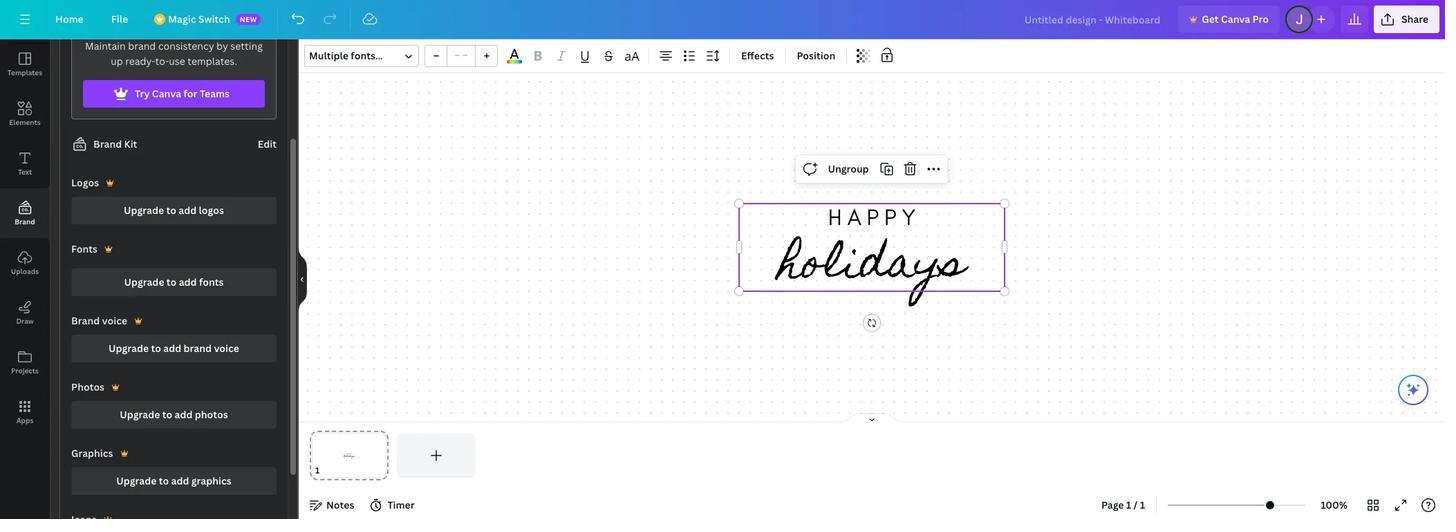 Task type: describe. For each thing, give the bounding box(es) containing it.
100% button
[[1312, 495, 1357, 517]]

brand for brand
[[15, 217, 35, 227]]

uploads button
[[0, 239, 50, 288]]

fonts…
[[351, 49, 383, 62]]

upgrade to add fonts button
[[71, 269, 277, 297]]

templates.
[[188, 55, 237, 68]]

effects button
[[736, 45, 780, 67]]

notes button
[[304, 495, 360, 517]]

graphics
[[71, 447, 113, 460]]

canva for pro
[[1221, 12, 1250, 26]]

color range image
[[507, 60, 522, 64]]

get canva pro
[[1202, 12, 1269, 26]]

kit
[[124, 138, 137, 151]]

canva for for
[[152, 87, 181, 100]]

try canva for teams
[[135, 87, 230, 100]]

brand for brand kit
[[93, 138, 122, 151]]

logos
[[71, 176, 99, 189]]

hide image
[[298, 246, 307, 313]]

by
[[216, 39, 228, 53]]

upgrade to add graphics
[[116, 475, 231, 488]]

hide pages image
[[839, 413, 905, 425]]

teams
[[200, 87, 230, 100]]

page
[[1101, 499, 1124, 512]]

brand button
[[0, 189, 50, 239]]

photos
[[71, 381, 104, 394]]

brand kit
[[93, 138, 137, 151]]

fonts
[[71, 243, 98, 256]]

fonts
[[199, 276, 224, 289]]

edit
[[258, 138, 277, 151]]

get
[[1202, 12, 1219, 26]]

elements button
[[0, 89, 50, 139]]

get canva pro button
[[1178, 6, 1280, 33]]

share button
[[1374, 6, 1440, 33]]

graphics
[[191, 475, 231, 488]]

brand inside maintain brand consistency by setting up ready-to-use templates.
[[128, 39, 156, 53]]

to-
[[155, 55, 169, 68]]

consistency
[[158, 39, 214, 53]]

pro
[[1253, 12, 1269, 26]]

/
[[1134, 499, 1138, 512]]

templates button
[[0, 39, 50, 89]]

upgrade to add photos
[[120, 409, 228, 422]]

notes
[[326, 499, 354, 512]]

multiple
[[309, 49, 348, 62]]

maintain brand consistency by setting up ready-to-use templates.
[[85, 39, 263, 68]]

apps
[[16, 416, 33, 426]]

side panel tab list
[[0, 39, 50, 438]]

to for photos
[[162, 409, 172, 422]]

file
[[111, 12, 128, 26]]

upgrade for upgrade to add photos
[[120, 409, 160, 422]]

ungroup button
[[822, 158, 874, 180]]

apps button
[[0, 388, 50, 438]]

to for brand
[[151, 342, 161, 355]]

home link
[[44, 6, 95, 33]]

add for fonts
[[179, 276, 197, 289]]

add for logos
[[179, 204, 197, 217]]

to for fonts
[[167, 276, 177, 289]]



Task type: vqa. For each thing, say whether or not it's contained in the screenshot.
the topmost Canva
yes



Task type: locate. For each thing, give the bounding box(es) containing it.
timer
[[388, 499, 415, 512]]

add for photos
[[175, 409, 193, 422]]

try
[[135, 87, 150, 100]]

upgrade for upgrade to add graphics
[[116, 475, 157, 488]]

uploads
[[11, 267, 39, 277]]

share
[[1401, 12, 1428, 26]]

brand
[[93, 138, 122, 151], [15, 217, 35, 227], [71, 315, 100, 328]]

1 vertical spatial brand
[[15, 217, 35, 227]]

magic switch
[[168, 12, 230, 26]]

ungroup
[[828, 162, 869, 175]]

upgrade to add brand voice
[[109, 342, 239, 355]]

Page title text field
[[326, 465, 331, 478]]

for
[[184, 87, 197, 100]]

1 vertical spatial voice
[[214, 342, 239, 355]]

canva left for
[[152, 87, 181, 100]]

brand inside button
[[15, 217, 35, 227]]

position
[[797, 49, 835, 62]]

1 1 from the left
[[1126, 499, 1131, 512]]

0 horizontal spatial canva
[[152, 87, 181, 100]]

add for brand
[[163, 342, 181, 355]]

0 vertical spatial brand
[[93, 138, 122, 151]]

to
[[166, 204, 176, 217], [167, 276, 177, 289], [151, 342, 161, 355], [162, 409, 172, 422], [159, 475, 169, 488]]

1 horizontal spatial canva
[[1221, 12, 1250, 26]]

text
[[18, 167, 32, 177]]

magic
[[168, 12, 196, 26]]

multiple fonts…
[[309, 49, 383, 62]]

0 horizontal spatial voice
[[102, 315, 127, 328]]

try canva for teams button
[[83, 80, 265, 108]]

setting
[[230, 39, 263, 53]]

main menu bar
[[0, 0, 1445, 39]]

position button
[[791, 45, 841, 67]]

ready-
[[125, 55, 155, 68]]

page 1 image
[[310, 434, 388, 478]]

draw
[[16, 317, 34, 326]]

holidays
[[779, 223, 965, 311]]

0 horizontal spatial brand
[[128, 39, 156, 53]]

upgrade to add photos button
[[71, 402, 277, 429]]

2 1 from the left
[[1140, 499, 1145, 512]]

0 vertical spatial canva
[[1221, 12, 1250, 26]]

draw button
[[0, 288, 50, 338]]

voice up photos
[[214, 342, 239, 355]]

timer button
[[365, 495, 420, 517]]

edit button
[[258, 137, 277, 152]]

switch
[[198, 12, 230, 26]]

brand for brand voice
[[71, 315, 100, 328]]

upgrade to add fonts
[[124, 276, 224, 289]]

upgrade to add brand voice button
[[71, 335, 277, 363]]

canva assistant image
[[1405, 382, 1422, 399]]

brand left the kit on the top
[[93, 138, 122, 151]]

brand up the ready-
[[128, 39, 156, 53]]

file button
[[100, 6, 139, 33]]

1 right /
[[1140, 499, 1145, 512]]

home
[[55, 12, 83, 26]]

brand
[[128, 39, 156, 53], [184, 342, 212, 355]]

to left fonts
[[167, 276, 177, 289]]

add left graphics
[[171, 475, 189, 488]]

new
[[240, 15, 257, 24]]

brand inside button
[[184, 342, 212, 355]]

1 left /
[[1126, 499, 1131, 512]]

1 vertical spatial brand
[[184, 342, 212, 355]]

upgrade to add logos button
[[71, 197, 277, 225]]

to left graphics
[[159, 475, 169, 488]]

canva inside main menu bar
[[1221, 12, 1250, 26]]

add down upgrade to add fonts button
[[163, 342, 181, 355]]

canva left pro
[[1221, 12, 1250, 26]]

logos
[[199, 204, 224, 217]]

voice up upgrade to add brand voice
[[102, 315, 127, 328]]

to for graphics
[[159, 475, 169, 488]]

upgrade to add logos
[[124, 204, 224, 217]]

brand right draw
[[71, 315, 100, 328]]

1 horizontal spatial 1
[[1140, 499, 1145, 512]]

upgrade for upgrade to add brand voice
[[109, 342, 149, 355]]

elements
[[9, 118, 41, 127]]

to for logos
[[166, 204, 176, 217]]

add left fonts
[[179, 276, 197, 289]]

– – number field
[[451, 48, 471, 64]]

effects
[[741, 49, 774, 62]]

brand up photos
[[184, 342, 212, 355]]

upgrade for upgrade to add logos
[[124, 204, 164, 217]]

text button
[[0, 139, 50, 189]]

to left photos
[[162, 409, 172, 422]]

1 vertical spatial canva
[[152, 87, 181, 100]]

maintain
[[85, 39, 126, 53]]

projects
[[11, 366, 39, 376]]

to left logos
[[166, 204, 176, 217]]

0 horizontal spatial 1
[[1126, 499, 1131, 512]]

group
[[425, 45, 498, 67]]

add left photos
[[175, 409, 193, 422]]

page 1 / 1
[[1101, 499, 1145, 512]]

2 vertical spatial brand
[[71, 315, 100, 328]]

upgrade for upgrade to add fonts
[[124, 276, 164, 289]]

1 horizontal spatial brand
[[184, 342, 212, 355]]

up
[[111, 55, 123, 68]]

use
[[169, 55, 185, 68]]

0 vertical spatial brand
[[128, 39, 156, 53]]

Design title text field
[[1013, 6, 1173, 33]]

happy
[[828, 204, 921, 231]]

add left logos
[[179, 204, 197, 217]]

upgrade
[[124, 204, 164, 217], [124, 276, 164, 289], [109, 342, 149, 355], [120, 409, 160, 422], [116, 475, 157, 488]]

projects button
[[0, 338, 50, 388]]

voice inside button
[[214, 342, 239, 355]]

upgrade to add graphics button
[[71, 468, 277, 496]]

add for graphics
[[171, 475, 189, 488]]

brand up 'uploads' button
[[15, 217, 35, 227]]

canva
[[1221, 12, 1250, 26], [152, 87, 181, 100]]

0 vertical spatial voice
[[102, 315, 127, 328]]

to down upgrade to add fonts button
[[151, 342, 161, 355]]

1 horizontal spatial voice
[[214, 342, 239, 355]]

multiple fonts… button
[[304, 45, 419, 67]]

photos
[[195, 409, 228, 422]]

voice
[[102, 315, 127, 328], [214, 342, 239, 355]]

1
[[1126, 499, 1131, 512], [1140, 499, 1145, 512]]

templates
[[8, 68, 42, 77]]

100%
[[1321, 499, 1347, 512]]

add
[[179, 204, 197, 217], [179, 276, 197, 289], [163, 342, 181, 355], [175, 409, 193, 422], [171, 475, 189, 488]]

brand voice
[[71, 315, 127, 328]]



